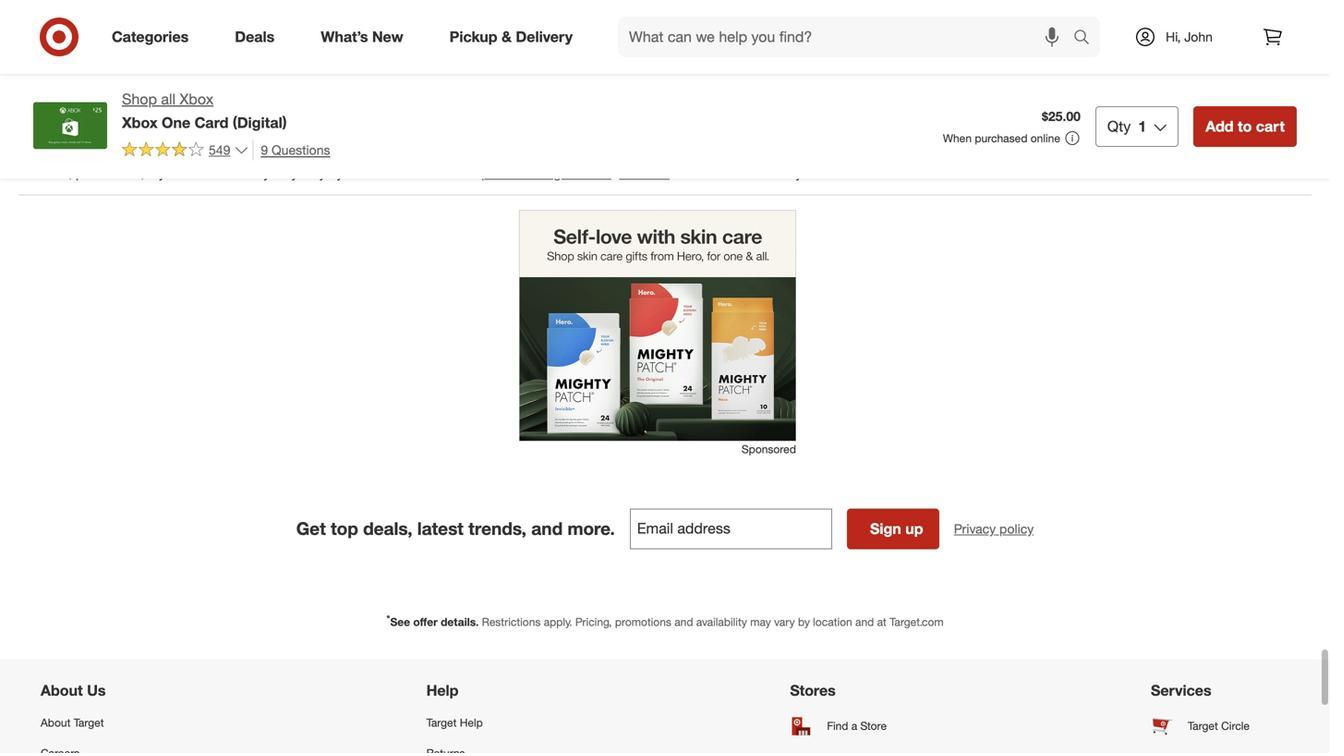 Task type: describe. For each thing, give the bounding box(es) containing it.
is
[[718, 165, 727, 181]]

stores
[[790, 681, 836, 699]]

apply.
[[544, 615, 572, 629]]

0 vertical spatial &
[[502, 28, 512, 46]]

and right promotions
[[675, 615, 693, 629]]

search button
[[1065, 17, 1110, 61]]

top
[[331, 518, 358, 539]]

target help
[[427, 716, 483, 730]]

get
[[296, 518, 326, 539]]

cart
[[1256, 117, 1285, 135]]

availability inside * see offer details. restrictions apply. pricing, promotions and availability may vary by location and at target.com
[[696, 615, 747, 629]]

load 8 more
[[634, 33, 697, 47]]

circle
[[1222, 719, 1250, 733]]

1 horizontal spatial see
[[433, 165, 455, 181]]

1
[[1139, 117, 1147, 135]]

search
[[1065, 30, 1110, 48]]

how
[[646, 165, 670, 181]]

find a store link
[[790, 707, 905, 744]]

image of xbox one card  (digital) image
[[33, 89, 107, 163]]

categories link
[[96, 17, 212, 57]]

restrictions
[[482, 615, 541, 629]]

may inside * see offer details. restrictions apply. pricing, promotions and availability may vary by location and at target.com
[[750, 615, 771, 629]]

store
[[861, 719, 887, 733]]

about for about us
[[41, 681, 83, 699]]

more
[[671, 33, 697, 47]]

when
[[943, 131, 972, 145]]

target circle
[[1188, 719, 1250, 733]]

about target link
[[41, 707, 180, 738]]

deals link
[[219, 17, 298, 57]]

add
[[1206, 117, 1234, 135]]

target for target help
[[427, 716, 457, 730]]

target for target circle
[[1188, 719, 1218, 733]]

up
[[906, 520, 923, 538]]

and down 549 link
[[185, 165, 207, 181]]

privacy policy link
[[954, 520, 1034, 538]]

us
[[87, 681, 106, 699]]

see how button
[[619, 163, 671, 183]]

sign up button
[[847, 509, 939, 549]]

find a store
[[827, 719, 887, 733]]

delivery
[[516, 28, 573, 46]]

0 vertical spatial a
[[675, 165, 681, 181]]

john
[[1185, 29, 1213, 45]]

sign up
[[870, 520, 923, 538]]

qty 1
[[1108, 117, 1147, 135]]

online.
[[391, 165, 429, 181]]

qty
[[1108, 117, 1131, 135]]

pickup & delivery
[[450, 28, 573, 46]]

location
[[813, 615, 853, 629]]

online
[[1031, 131, 1061, 145]]

* see offer details. restrictions apply. pricing, promotions and availability may vary by location and at target.com
[[387, 613, 944, 629]]

0 horizontal spatial vary
[[302, 165, 326, 181]]

about us
[[41, 681, 106, 699]]

one
[[162, 114, 190, 132]]

you.
[[796, 165, 820, 181]]

hi, john
[[1166, 29, 1213, 45]]

when purchased online
[[943, 131, 1061, 145]]

add to cart button
[[1194, 106, 1297, 147]]

all
[[161, 90, 176, 108]]

and left more.
[[531, 518, 563, 539]]

questions
[[272, 142, 330, 158]]

1 vertical spatial help
[[460, 716, 483, 730]]

sign
[[870, 520, 902, 538]]

$25.00
[[1042, 108, 1081, 124]]

0 horizontal spatial availability
[[211, 165, 270, 181]]

shop
[[122, 90, 157, 108]]

policy
[[1000, 521, 1034, 537]]

target circle link
[[1151, 707, 1290, 744]]

our
[[459, 165, 478, 181]]

promotions
[[615, 615, 672, 629]]

vary inside * see offer details. restrictions apply. pricing, promotions and availability may vary by location and at target.com
[[774, 615, 795, 629]]

by inside region
[[329, 165, 343, 181]]

0 horizontal spatial help
[[427, 681, 459, 699]]

9 questions link
[[253, 139, 330, 160]]



Task type: locate. For each thing, give the bounding box(es) containing it.
card
[[195, 114, 229, 132]]

latest
[[417, 518, 464, 539]]

what's
[[321, 28, 368, 46]]

0 horizontal spatial may
[[274, 165, 298, 181]]

availability down 549
[[211, 165, 270, 181]]

may down the 9 questions link
[[274, 165, 298, 181]]

match
[[514, 165, 550, 181]]

deals
[[235, 28, 275, 46]]

1 vertical spatial xbox
[[122, 114, 158, 132]]

privacy policy
[[954, 521, 1034, 537]]

1 horizontal spatial xbox
[[180, 90, 214, 108]]

&
[[502, 28, 512, 46], [380, 165, 388, 181]]

availability right promotions
[[696, 615, 747, 629]]

0 vertical spatial about
[[41, 681, 83, 699]]

shop all xbox xbox one card  (digital)
[[122, 90, 287, 132]]

0 horizontal spatial target
[[74, 716, 104, 730]]

price match guarantee link
[[481, 165, 611, 181]]

target
[[74, 716, 104, 730], [427, 716, 457, 730], [1188, 719, 1218, 733]]

a
[[675, 165, 681, 181], [852, 719, 858, 733]]

1 horizontal spatial target
[[427, 716, 457, 730]]

privacy
[[954, 521, 996, 537]]

by
[[329, 165, 343, 181], [798, 615, 810, 629]]

xbox down shop
[[122, 114, 158, 132]]

guarantee
[[554, 165, 611, 181]]

1 horizontal spatial &
[[502, 28, 512, 46]]

target help link
[[427, 707, 544, 738]]

see inside * see offer details. restrictions apply. pricing, promotions and availability may vary by location and at target.com
[[390, 615, 410, 629]]

1 horizontal spatial help
[[460, 716, 483, 730]]

2 about from the top
[[41, 716, 71, 730]]

None text field
[[630, 509, 832, 549]]

advertisement region
[[519, 210, 796, 441]]

0 horizontal spatial by
[[329, 165, 343, 181]]

for
[[777, 165, 792, 181]]

1 vertical spatial vary
[[774, 615, 795, 629]]

about for about target
[[41, 716, 71, 730]]

1 about from the top
[[41, 681, 83, 699]]

by down questions
[[329, 165, 343, 181]]

and
[[185, 165, 207, 181], [531, 518, 563, 539], [675, 615, 693, 629], [856, 615, 874, 629]]

1 horizontal spatial availability
[[696, 615, 747, 629]]

9
[[261, 142, 268, 158]]

store
[[347, 165, 376, 181], [685, 165, 714, 181]]

by left the location
[[798, 615, 810, 629]]

pickup
[[450, 28, 498, 46]]

chosen
[[731, 165, 773, 181]]

1 horizontal spatial store
[[685, 165, 714, 181]]

purchased
[[975, 131, 1028, 145]]

deals,
[[363, 518, 413, 539]]

0 horizontal spatial xbox
[[122, 114, 158, 132]]

sponsored
[[742, 442, 796, 456]]

0 horizontal spatial see
[[390, 615, 410, 629]]

1 store from the left
[[347, 165, 376, 181]]

services
[[1151, 681, 1212, 699]]

store left online.
[[347, 165, 376, 181]]

1 vertical spatial availability
[[696, 615, 747, 629]]

2 horizontal spatial see
[[620, 165, 642, 181]]

1 horizontal spatial by
[[798, 615, 810, 629]]

1 vertical spatial by
[[798, 615, 810, 629]]

9 questions
[[261, 142, 330, 158]]

prices,
[[33, 165, 72, 181]]

help
[[427, 681, 459, 699], [460, 716, 483, 730]]

0 horizontal spatial a
[[675, 165, 681, 181]]

1 vertical spatial may
[[750, 615, 771, 629]]

a right "how"
[[675, 165, 681, 181]]

get top deals, latest trends, and more.
[[296, 518, 615, 539]]

about target
[[41, 716, 104, 730]]

549 link
[[122, 139, 249, 162]]

(digital)
[[233, 114, 287, 132]]

pricing,
[[576, 615, 612, 629]]

1 horizontal spatial may
[[750, 615, 771, 629]]

a right find
[[852, 719, 858, 733]]

0 vertical spatial may
[[274, 165, 298, 181]]

may inside region
[[274, 165, 298, 181]]

find
[[827, 719, 849, 733]]

0 horizontal spatial store
[[347, 165, 376, 181]]

about down about us
[[41, 716, 71, 730]]

vary left the location
[[774, 615, 795, 629]]

What can we help you find? suggestions appear below search field
[[618, 17, 1078, 57]]

may
[[274, 165, 298, 181], [750, 615, 771, 629]]

see right .
[[620, 165, 642, 181]]

prices, promotions, styles and availability may vary by store & online. see our price match guarantee . see how a store is chosen for you.
[[33, 165, 820, 181]]

vary down questions
[[302, 165, 326, 181]]

1 vertical spatial about
[[41, 716, 71, 730]]

0 horizontal spatial &
[[380, 165, 388, 181]]

vary
[[302, 165, 326, 181], [774, 615, 795, 629]]

& inside region
[[380, 165, 388, 181]]

1 horizontal spatial vary
[[774, 615, 795, 629]]

price
[[481, 165, 511, 181]]

target.com
[[890, 615, 944, 629]]

details.
[[441, 615, 479, 629]]

load
[[634, 33, 659, 47]]

more.
[[568, 518, 615, 539]]

by inside * see offer details. restrictions apply. pricing, promotions and availability may vary by location and at target.com
[[798, 615, 810, 629]]

availability
[[211, 165, 270, 181], [696, 615, 747, 629]]

.
[[611, 165, 615, 181]]

hi,
[[1166, 29, 1181, 45]]

549
[[209, 142, 230, 158]]

a inside find a store link
[[852, 719, 858, 733]]

see left our
[[433, 165, 455, 181]]

region containing prices, promotions, styles and availability may vary by store & online. see our
[[18, 0, 1312, 475]]

1 horizontal spatial a
[[852, 719, 858, 733]]

categories
[[112, 28, 189, 46]]

what's new
[[321, 28, 403, 46]]

0 vertical spatial vary
[[302, 165, 326, 181]]

styles
[[148, 165, 182, 181]]

about up "about target"
[[41, 681, 83, 699]]

region
[[18, 0, 1312, 475]]

and left at
[[856, 615, 874, 629]]

& left online.
[[380, 165, 388, 181]]

pickup & delivery link
[[434, 17, 596, 57]]

store left is
[[685, 165, 714, 181]]

0 vertical spatial availability
[[211, 165, 270, 181]]

1 vertical spatial &
[[380, 165, 388, 181]]

& right pickup
[[502, 28, 512, 46]]

0 vertical spatial xbox
[[180, 90, 214, 108]]

2 store from the left
[[685, 165, 714, 181]]

1 vertical spatial a
[[852, 719, 858, 733]]

0 vertical spatial help
[[427, 681, 459, 699]]

about
[[41, 681, 83, 699], [41, 716, 71, 730]]

add to cart
[[1206, 117, 1285, 135]]

2 horizontal spatial target
[[1188, 719, 1218, 733]]

0 vertical spatial by
[[329, 165, 343, 181]]

xbox up card
[[180, 90, 214, 108]]

8
[[662, 33, 668, 47]]

may left the location
[[750, 615, 771, 629]]

at
[[877, 615, 887, 629]]

new
[[372, 28, 403, 46]]

offer
[[413, 615, 438, 629]]

see left offer
[[390, 615, 410, 629]]

to
[[1238, 117, 1252, 135]]

what's new link
[[305, 17, 427, 57]]



Task type: vqa. For each thing, say whether or not it's contained in the screenshot.
ALL
yes



